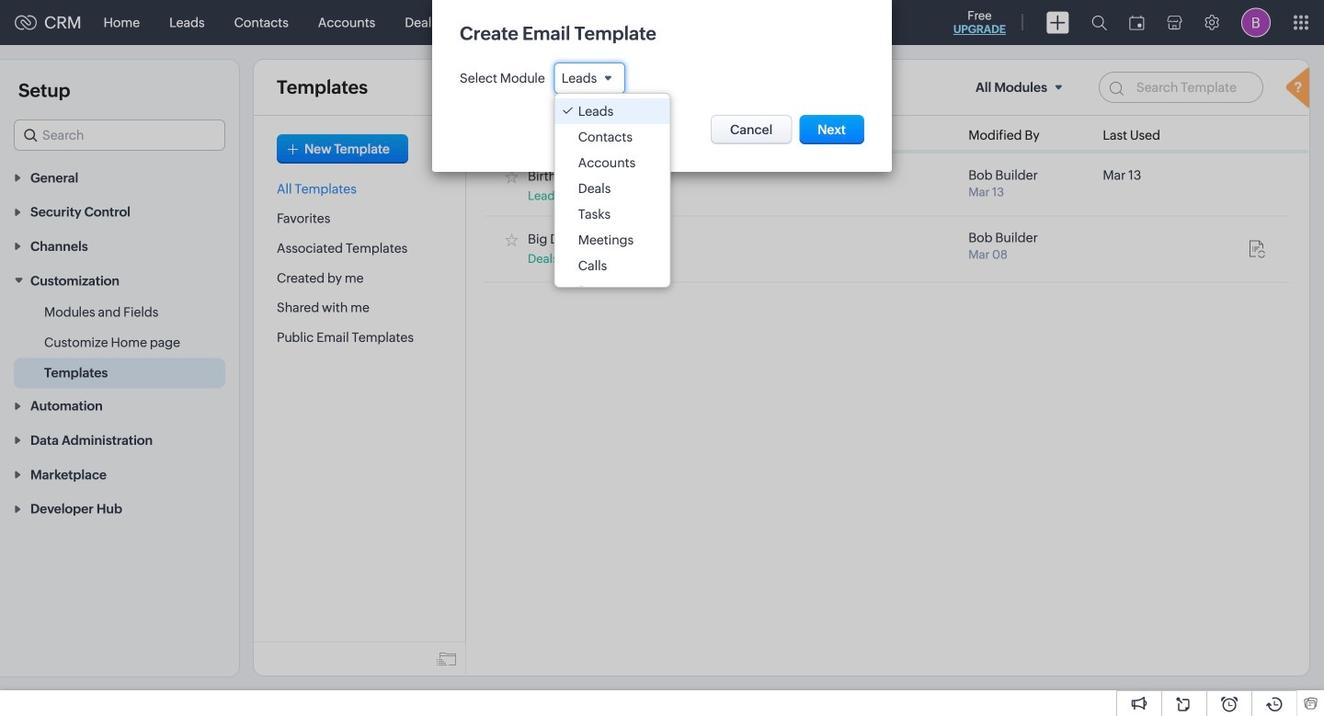 Task type: vqa. For each thing, say whether or not it's contained in the screenshot.
"logo"
yes



Task type: describe. For each thing, give the bounding box(es) containing it.
Search Template text field
[[1099, 72, 1264, 103]]



Task type: locate. For each thing, give the bounding box(es) containing it.
None field
[[554, 63, 626, 94]]

tree
[[555, 94, 670, 305]]

logo image
[[15, 15, 37, 30]]

region
[[0, 297, 239, 389]]

None button
[[711, 115, 792, 145], [800, 115, 865, 145], [711, 115, 792, 145], [800, 115, 865, 145]]



